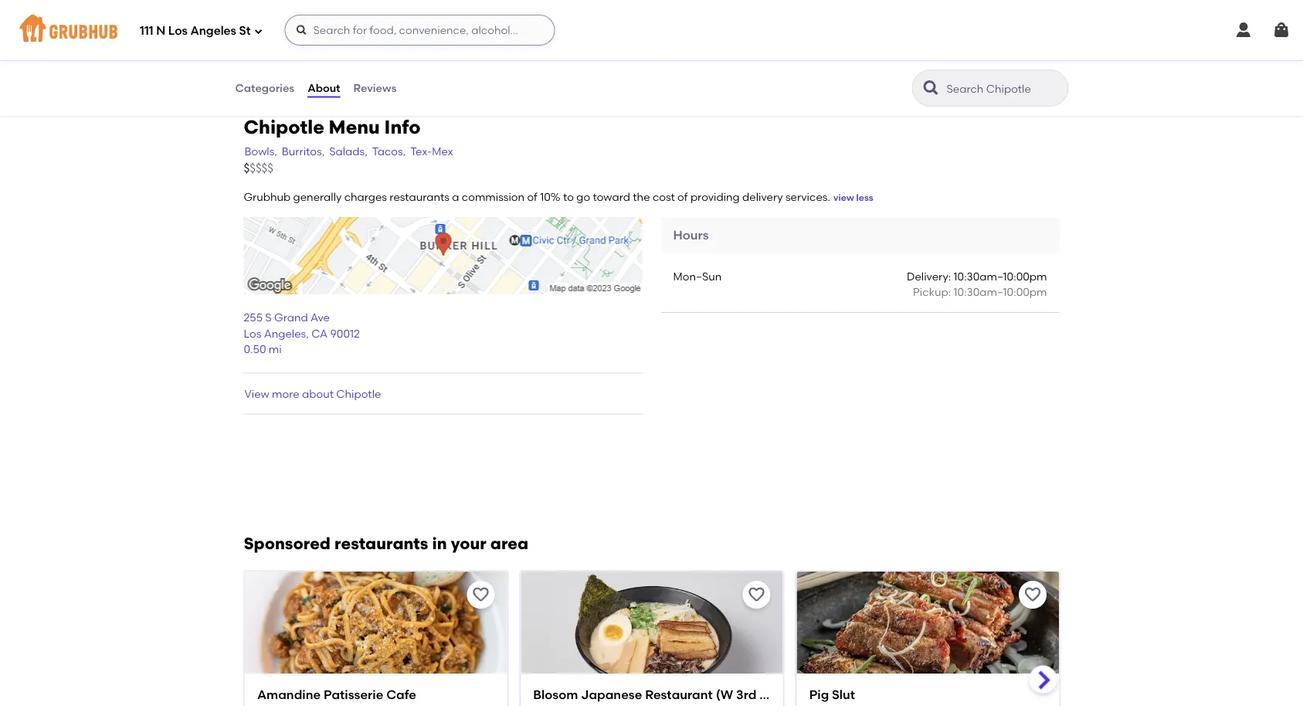 Task type: describe. For each thing, give the bounding box(es) containing it.
blosom japanese restaurant (w 3rd st) logo image
[[521, 571, 783, 701]]

111
[[140, 24, 153, 38]]

patisserie
[[323, 687, 383, 702]]

255 s grand ave los angeles , ca 90012 0.50 mi
[[244, 311, 360, 356]]

1 horizontal spatial svg image
[[295, 24, 308, 36]]

bowls, button
[[244, 143, 278, 160]]

bowls, burritos, salads, tacos, tex-mex
[[245, 145, 453, 158]]

save this restaurant button for restaurant
[[743, 581, 770, 609]]

grubhub generally charges restaurants a commission of 10% to go toward the cost of providing delivery services. view less
[[244, 190, 874, 203]]

(w
[[716, 687, 733, 702]]

blosom
[[533, 687, 578, 702]]

area
[[490, 534, 529, 553]]

chipotle menu info
[[244, 116, 421, 138]]

info
[[384, 116, 421, 138]]

view less button
[[834, 191, 874, 205]]

pickup:
[[913, 285, 951, 298]]

1 vertical spatial chipotle
[[336, 387, 381, 400]]

3 save this restaurant button from the left
[[1019, 581, 1046, 609]]

$$$$$
[[244, 161, 273, 175]]

hours
[[673, 227, 709, 243]]

1 vertical spatial restaurants
[[335, 534, 428, 553]]

los inside main navigation navigation
[[168, 24, 188, 38]]

blosom japanese restaurant (w 3rd st) link
[[533, 686, 776, 703]]

svg image
[[1235, 21, 1253, 39]]

blosom japanese restaurant (w 3rd st)
[[533, 687, 776, 702]]

90012
[[330, 327, 360, 340]]

0 horizontal spatial chipotle
[[244, 116, 324, 138]]

burritos, button
[[281, 143, 325, 160]]

amandine patisserie cafe link
[[257, 686, 494, 703]]

delivery
[[743, 190, 783, 203]]

services.
[[786, 190, 830, 203]]

restaurant
[[645, 687, 713, 702]]

grand
[[274, 311, 308, 324]]

10:30am–10:00pm for delivery: 10:30am–10:00pm
[[954, 270, 1047, 283]]

less
[[856, 192, 874, 203]]

255
[[244, 311, 263, 324]]

2 horizontal spatial svg image
[[1272, 21, 1291, 39]]

amandine patisserie cafe
[[257, 687, 416, 702]]

amandine patisserie cafe logo image
[[245, 571, 507, 701]]

more
[[272, 387, 300, 400]]

angeles inside 255 s grand ave los angeles , ca 90012 0.50 mi
[[264, 327, 306, 340]]

save this restaurant image for restaurant
[[747, 585, 766, 604]]

3rd
[[736, 687, 756, 702]]

categories
[[235, 81, 294, 95]]

view more about chipotle
[[245, 387, 381, 400]]

delivery: 10:30am–10:00pm
[[907, 270, 1047, 283]]

3 save this restaurant image from the left
[[1023, 585, 1042, 604]]

slut
[[832, 687, 855, 702]]

1 of from the left
[[527, 190, 538, 203]]

toward
[[593, 190, 630, 203]]

salads, button
[[329, 143, 368, 160]]

search icon image
[[922, 79, 941, 97]]

categories button
[[234, 60, 295, 116]]

save this restaurant image for cafe
[[471, 585, 490, 604]]

pickup: 10:30am–10:00pm
[[913, 285, 1047, 298]]

ave
[[311, 311, 330, 324]]



Task type: vqa. For each thing, say whether or not it's contained in the screenshot.
$3 to the left
no



Task type: locate. For each thing, give the bounding box(es) containing it.
mex
[[432, 145, 453, 158]]

of left 10%
[[527, 190, 538, 203]]

of
[[527, 190, 538, 203], [678, 190, 688, 203]]

cost
[[653, 190, 675, 203]]

save this restaurant button
[[467, 581, 494, 609], [743, 581, 770, 609], [1019, 581, 1046, 609]]

about button
[[307, 60, 341, 116]]

tex-
[[410, 145, 432, 158]]

angeles down grand
[[264, 327, 306, 340]]

about
[[308, 81, 340, 95]]

reviews button
[[353, 60, 397, 116]]

grubhub
[[244, 190, 291, 203]]

2 10:30am–10:00pm from the top
[[954, 285, 1047, 298]]

1 horizontal spatial of
[[678, 190, 688, 203]]

in
[[432, 534, 447, 553]]

st)
[[759, 687, 776, 702]]

2 horizontal spatial save this restaurant image
[[1023, 585, 1042, 604]]

ca
[[311, 327, 328, 340]]

burritos,
[[282, 145, 325, 158]]

charges
[[344, 190, 387, 203]]

of right "cost"
[[678, 190, 688, 203]]

chipotle right about on the left of the page
[[336, 387, 381, 400]]

save this restaurant image
[[471, 585, 490, 604], [747, 585, 766, 604], [1023, 585, 1042, 604]]

restaurants
[[390, 190, 450, 203], [335, 534, 428, 553]]

1 horizontal spatial save this restaurant image
[[747, 585, 766, 604]]

tacos,
[[372, 145, 406, 158]]

delivery:
[[907, 270, 951, 283]]

a
[[452, 190, 459, 203]]

0 vertical spatial 10:30am–10:00pm
[[954, 270, 1047, 283]]

save this restaurant button for cafe
[[467, 581, 494, 609]]

1 vertical spatial 10:30am–10:00pm
[[954, 285, 1047, 298]]

mon–sun
[[673, 270, 722, 283]]

generally
[[293, 190, 342, 203]]

mi
[[269, 342, 282, 356]]

111 n los angeles st
[[140, 24, 251, 38]]

angeles left st
[[190, 24, 236, 38]]

1 vertical spatial los
[[244, 327, 261, 340]]

1 horizontal spatial los
[[244, 327, 261, 340]]

about
[[302, 387, 334, 400]]

view
[[245, 387, 269, 400]]

1 save this restaurant image from the left
[[471, 585, 490, 604]]

pig slut link
[[809, 686, 1046, 703]]

0 horizontal spatial save this restaurant button
[[467, 581, 494, 609]]

0 horizontal spatial save this restaurant image
[[471, 585, 490, 604]]

s
[[265, 311, 272, 324]]

sponsored
[[244, 534, 331, 553]]

0 horizontal spatial los
[[168, 24, 188, 38]]

0 vertical spatial los
[[168, 24, 188, 38]]

$
[[244, 161, 250, 175]]

10%
[[540, 190, 561, 203]]

angeles
[[190, 24, 236, 38], [264, 327, 306, 340]]

0 vertical spatial angeles
[[190, 24, 236, 38]]

los
[[168, 24, 188, 38], [244, 327, 261, 340]]

0 horizontal spatial svg image
[[254, 27, 263, 36]]

tex-mex button
[[410, 143, 454, 160]]

2 horizontal spatial save this restaurant button
[[1019, 581, 1046, 609]]

0 vertical spatial restaurants
[[390, 190, 450, 203]]

los inside 255 s grand ave los angeles , ca 90012 0.50 mi
[[244, 327, 261, 340]]

your
[[451, 534, 487, 553]]

providing
[[691, 190, 740, 203]]

0 horizontal spatial angeles
[[190, 24, 236, 38]]

2 save this restaurant image from the left
[[747, 585, 766, 604]]

,
[[306, 327, 309, 340]]

2 save this restaurant button from the left
[[743, 581, 770, 609]]

n
[[156, 24, 165, 38]]

1 horizontal spatial angeles
[[264, 327, 306, 340]]

Search Chipotle search field
[[945, 81, 1063, 96]]

10:30am–10:00pm up pickup: 10:30am–10:00pm
[[954, 270, 1047, 283]]

chipotle
[[244, 116, 324, 138], [336, 387, 381, 400]]

cafe
[[386, 687, 416, 702]]

st
[[239, 24, 251, 38]]

pig slut
[[809, 687, 855, 702]]

1 horizontal spatial chipotle
[[336, 387, 381, 400]]

1 10:30am–10:00pm from the top
[[954, 270, 1047, 283]]

Search for food, convenience, alcohol... search field
[[285, 15, 555, 46]]

10:30am–10:00pm
[[954, 270, 1047, 283], [954, 285, 1047, 298]]

0 vertical spatial chipotle
[[244, 116, 324, 138]]

1 vertical spatial angeles
[[264, 327, 306, 340]]

salads,
[[329, 145, 368, 158]]

los down 255
[[244, 327, 261, 340]]

commission
[[462, 190, 525, 203]]

the
[[633, 190, 650, 203]]

0.50
[[244, 342, 266, 356]]

10:30am–10:00pm for pickup: 10:30am–10:00pm
[[954, 285, 1047, 298]]

svg image
[[1272, 21, 1291, 39], [295, 24, 308, 36], [254, 27, 263, 36]]

go
[[577, 190, 590, 203]]

menu
[[329, 116, 380, 138]]

tacos, button
[[371, 143, 407, 160]]

1 horizontal spatial save this restaurant button
[[743, 581, 770, 609]]

bowls,
[[245, 145, 277, 158]]

angeles inside main navigation navigation
[[190, 24, 236, 38]]

0 horizontal spatial of
[[527, 190, 538, 203]]

reviews
[[354, 81, 397, 95]]

1 save this restaurant button from the left
[[467, 581, 494, 609]]

restaurants left in in the left of the page
[[335, 534, 428, 553]]

los right n
[[168, 24, 188, 38]]

2 of from the left
[[678, 190, 688, 203]]

main navigation navigation
[[0, 0, 1303, 60]]

10:30am–10:00pm down delivery: 10:30am–10:00pm
[[954, 285, 1047, 298]]

sponsored restaurants in your area
[[244, 534, 529, 553]]

japanese
[[581, 687, 642, 702]]

view
[[834, 192, 854, 203]]

amandine
[[257, 687, 320, 702]]

pig slut logo image
[[797, 571, 1059, 701]]

restaurants left a
[[390, 190, 450, 203]]

chipotle up burritos,
[[244, 116, 324, 138]]

pig
[[809, 687, 829, 702]]

to
[[563, 190, 574, 203]]



